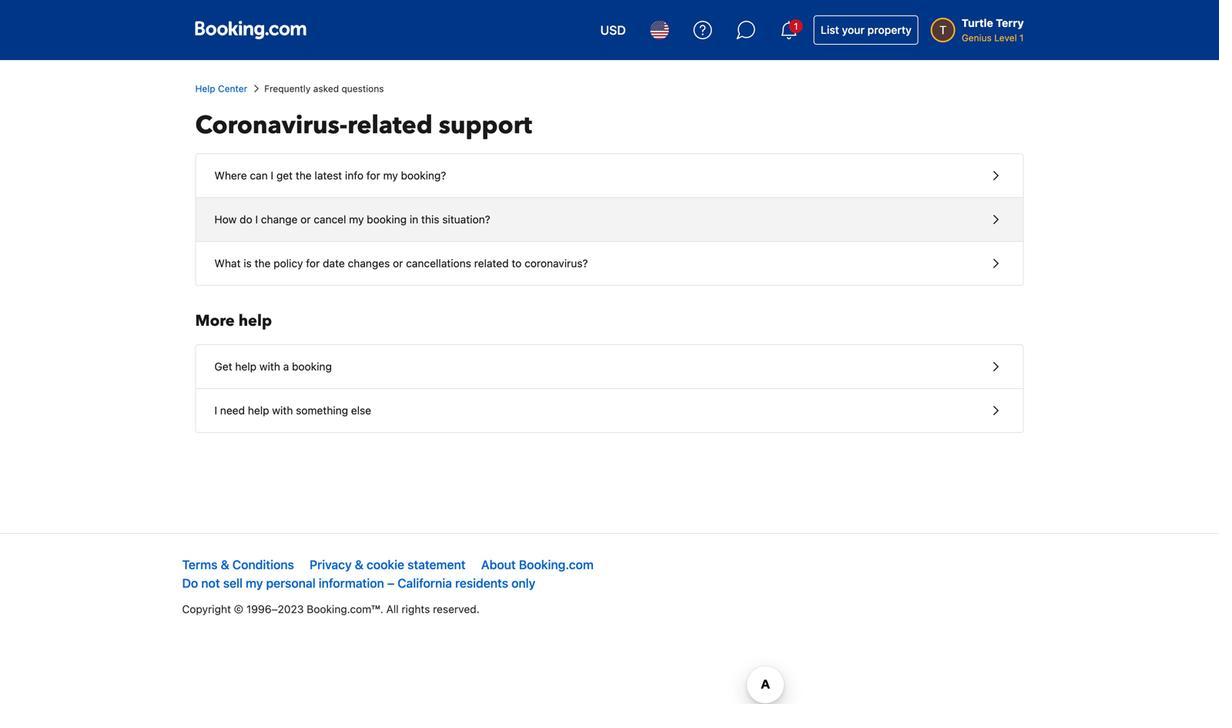 Task type: describe. For each thing, give the bounding box(es) containing it.
turtle
[[962, 17, 994, 29]]

frequently
[[264, 83, 311, 94]]

frequently asked questions
[[264, 83, 384, 94]]

can
[[250, 169, 268, 182]]

need
[[220, 404, 245, 417]]

what
[[215, 257, 241, 270]]

list your property link
[[814, 15, 919, 45]]

i for get
[[271, 169, 274, 182]]

usd
[[601, 23, 626, 37]]

support
[[439, 109, 532, 142]]

my inside where can i get the latest info for my booking? button
[[383, 169, 398, 182]]

privacy & cookie statement link
[[310, 557, 466, 572]]

where can i get the latest info for my booking? button
[[196, 154, 1024, 198]]

do
[[182, 576, 198, 591]]

get help with a booking button
[[196, 345, 1024, 389]]

1 inside button
[[794, 21, 799, 32]]

terms & conditions
[[182, 557, 294, 572]]

information
[[319, 576, 384, 591]]

terms
[[182, 557, 218, 572]]

with inside button
[[260, 360, 280, 373]]

policy
[[274, 257, 303, 270]]

help center button
[[195, 82, 247, 96]]

do
[[240, 213, 252, 226]]

terry
[[996, 17, 1024, 29]]

with inside 'button'
[[272, 404, 293, 417]]

how
[[215, 213, 237, 226]]

to
[[512, 257, 522, 270]]

date
[[323, 257, 345, 270]]

this
[[421, 213, 440, 226]]

reserved.
[[433, 603, 480, 616]]

where
[[215, 169, 247, 182]]

statement
[[408, 557, 466, 572]]

sell
[[223, 576, 243, 591]]

booking.com™.
[[307, 603, 384, 616]]

the inside button
[[296, 169, 312, 182]]

how do i change or cancel my booking in this situation? button
[[196, 198, 1024, 242]]

terms & conditions link
[[182, 557, 294, 572]]

rights
[[402, 603, 430, 616]]

the inside button
[[255, 257, 271, 270]]

help for get
[[235, 360, 257, 373]]

more
[[195, 310, 235, 332]]

list
[[821, 23, 840, 36]]

cookie
[[367, 557, 405, 572]]

more help
[[195, 310, 272, 332]]

coronavirus?
[[525, 257, 588, 270]]

booking.com
[[519, 557, 594, 572]]

booking?
[[401, 169, 446, 182]]

usd button
[[591, 12, 635, 49]]

i need help with something else button
[[196, 389, 1024, 432]]

get
[[277, 169, 293, 182]]

help inside 'button'
[[248, 404, 269, 417]]

copyright
[[182, 603, 231, 616]]

or inside the how do i change or cancel my booking in this situation? button
[[301, 213, 311, 226]]

my inside 'about booking.com do not sell my personal information – california residents only'
[[246, 576, 263, 591]]

what is the policy for date changes or cancellations related to coronavirus? button
[[196, 242, 1024, 285]]

for inside button
[[306, 257, 320, 270]]

get
[[215, 360, 232, 373]]

where can i get the latest info for my booking?
[[215, 169, 446, 182]]

i for change
[[255, 213, 258, 226]]

booking.com online hotel reservations image
[[195, 21, 306, 39]]

coronavirus-related support
[[195, 109, 532, 142]]

cancel
[[314, 213, 346, 226]]

copyright © 1996–2023 booking.com™. all rights reserved.
[[182, 603, 480, 616]]

latest
[[315, 169, 342, 182]]

do not sell my personal information – california residents only link
[[182, 576, 536, 591]]



Task type: vqa. For each thing, say whether or not it's contained in the screenshot.
top The Or
yes



Task type: locate. For each thing, give the bounding box(es) containing it.
help right need
[[248, 404, 269, 417]]

0 horizontal spatial or
[[301, 213, 311, 226]]

&
[[221, 557, 229, 572], [355, 557, 364, 572]]

1 inside turtle terry genius level 1
[[1020, 32, 1024, 43]]

1 right level
[[1020, 32, 1024, 43]]

asked
[[313, 83, 339, 94]]

booking left in in the top left of the page
[[367, 213, 407, 226]]

my inside the how do i change or cancel my booking in this situation? button
[[349, 213, 364, 226]]

1 vertical spatial i
[[255, 213, 258, 226]]

i inside 'button'
[[215, 404, 217, 417]]

0 vertical spatial related
[[348, 109, 433, 142]]

0 vertical spatial or
[[301, 213, 311, 226]]

related
[[348, 109, 433, 142], [474, 257, 509, 270]]

property
[[868, 23, 912, 36]]

info
[[345, 169, 364, 182]]

1 horizontal spatial i
[[255, 213, 258, 226]]

with left a
[[260, 360, 280, 373]]

my
[[383, 169, 398, 182], [349, 213, 364, 226], [246, 576, 263, 591]]

i right do
[[255, 213, 258, 226]]

or left cancel
[[301, 213, 311, 226]]

with
[[260, 360, 280, 373], [272, 404, 293, 417]]

privacy
[[310, 557, 352, 572]]

about
[[481, 557, 516, 572]]

1
[[794, 21, 799, 32], [1020, 32, 1024, 43]]

0 horizontal spatial &
[[221, 557, 229, 572]]

1 vertical spatial related
[[474, 257, 509, 270]]

get help with a booking
[[215, 360, 332, 373]]

your
[[842, 23, 865, 36]]

booking
[[367, 213, 407, 226], [292, 360, 332, 373]]

i left need
[[215, 404, 217, 417]]

©
[[234, 603, 244, 616]]

the right is
[[255, 257, 271, 270]]

& up sell
[[221, 557, 229, 572]]

or inside the what is the policy for date changes or cancellations related to coronavirus? button
[[393, 257, 403, 270]]

booking right a
[[292, 360, 332, 373]]

1 vertical spatial or
[[393, 257, 403, 270]]

turtle terry genius level 1
[[962, 17, 1024, 43]]

related inside button
[[474, 257, 509, 270]]

a
[[283, 360, 289, 373]]

1 horizontal spatial related
[[474, 257, 509, 270]]

the
[[296, 169, 312, 182], [255, 257, 271, 270]]

california
[[398, 576, 452, 591]]

for
[[367, 169, 380, 182], [306, 257, 320, 270]]

help center
[[195, 83, 247, 94]]

my right cancel
[[349, 213, 364, 226]]

help
[[195, 83, 215, 94]]

1 vertical spatial the
[[255, 257, 271, 270]]

changes
[[348, 257, 390, 270]]

about booking.com link
[[481, 557, 594, 572]]

what is the policy for date changes or cancellations related to coronavirus?
[[215, 257, 588, 270]]

booking inside button
[[367, 213, 407, 226]]

0 vertical spatial the
[[296, 169, 312, 182]]

my left booking?
[[383, 169, 398, 182]]

in
[[410, 213, 419, 226]]

about booking.com do not sell my personal information – california residents only
[[182, 557, 594, 591]]

or
[[301, 213, 311, 226], [393, 257, 403, 270]]

for right info
[[367, 169, 380, 182]]

0 vertical spatial my
[[383, 169, 398, 182]]

1 horizontal spatial for
[[367, 169, 380, 182]]

1 vertical spatial with
[[272, 404, 293, 417]]

1996–2023
[[246, 603, 304, 616]]

i inside button
[[255, 213, 258, 226]]

i
[[271, 169, 274, 182], [255, 213, 258, 226], [215, 404, 217, 417]]

else
[[351, 404, 371, 417]]

2 horizontal spatial i
[[271, 169, 274, 182]]

1 button
[[771, 12, 808, 49]]

not
[[201, 576, 220, 591]]

1 vertical spatial my
[[349, 213, 364, 226]]

i inside button
[[271, 169, 274, 182]]

list your property
[[821, 23, 912, 36]]

1 horizontal spatial or
[[393, 257, 403, 270]]

1 horizontal spatial the
[[296, 169, 312, 182]]

1 horizontal spatial 1
[[1020, 32, 1024, 43]]

0 vertical spatial help
[[239, 310, 272, 332]]

related left to
[[474, 257, 509, 270]]

genius
[[962, 32, 992, 43]]

coronavirus-
[[195, 109, 348, 142]]

0 vertical spatial with
[[260, 360, 280, 373]]

booking inside button
[[292, 360, 332, 373]]

i left get
[[271, 169, 274, 182]]

1 horizontal spatial &
[[355, 557, 364, 572]]

conditions
[[233, 557, 294, 572]]

0 horizontal spatial the
[[255, 257, 271, 270]]

1 vertical spatial booking
[[292, 360, 332, 373]]

& up do not sell my personal information – california residents only link
[[355, 557, 364, 572]]

0 vertical spatial 1
[[794, 21, 799, 32]]

1 left list
[[794, 21, 799, 32]]

1 vertical spatial help
[[235, 360, 257, 373]]

all
[[386, 603, 399, 616]]

0 horizontal spatial my
[[246, 576, 263, 591]]

with left 'something'
[[272, 404, 293, 417]]

is
[[244, 257, 252, 270]]

only
[[512, 576, 536, 591]]

2 horizontal spatial my
[[383, 169, 398, 182]]

help right more
[[239, 310, 272, 332]]

0 vertical spatial i
[[271, 169, 274, 182]]

help inside button
[[235, 360, 257, 373]]

2 vertical spatial help
[[248, 404, 269, 417]]

0 horizontal spatial related
[[348, 109, 433, 142]]

the right get
[[296, 169, 312, 182]]

center
[[218, 83, 247, 94]]

1 vertical spatial for
[[306, 257, 320, 270]]

0 horizontal spatial 1
[[794, 21, 799, 32]]

or right the changes
[[393, 257, 403, 270]]

& for privacy
[[355, 557, 364, 572]]

1 vertical spatial 1
[[1020, 32, 1024, 43]]

how do i change or cancel my booking in this situation?
[[215, 213, 491, 226]]

help for more
[[239, 310, 272, 332]]

level
[[995, 32, 1017, 43]]

–
[[387, 576, 395, 591]]

my down conditions
[[246, 576, 263, 591]]

0 vertical spatial booking
[[367, 213, 407, 226]]

1 horizontal spatial my
[[349, 213, 364, 226]]

& for terms
[[221, 557, 229, 572]]

1 horizontal spatial booking
[[367, 213, 407, 226]]

for left date
[[306, 257, 320, 270]]

change
[[261, 213, 298, 226]]

2 & from the left
[[355, 557, 364, 572]]

0 vertical spatial for
[[367, 169, 380, 182]]

help right 'get'
[[235, 360, 257, 373]]

1 & from the left
[[221, 557, 229, 572]]

0 horizontal spatial for
[[306, 257, 320, 270]]

help
[[239, 310, 272, 332], [235, 360, 257, 373], [248, 404, 269, 417]]

2 vertical spatial my
[[246, 576, 263, 591]]

0 horizontal spatial i
[[215, 404, 217, 417]]

residents
[[455, 576, 509, 591]]

personal
[[266, 576, 316, 591]]

questions
[[342, 83, 384, 94]]

privacy & cookie statement
[[310, 557, 466, 572]]

i need help with something else
[[215, 404, 371, 417]]

related down questions on the top left
[[348, 109, 433, 142]]

cancellations
[[406, 257, 471, 270]]

something
[[296, 404, 348, 417]]

for inside button
[[367, 169, 380, 182]]

situation?
[[442, 213, 491, 226]]

0 horizontal spatial booking
[[292, 360, 332, 373]]

2 vertical spatial i
[[215, 404, 217, 417]]



